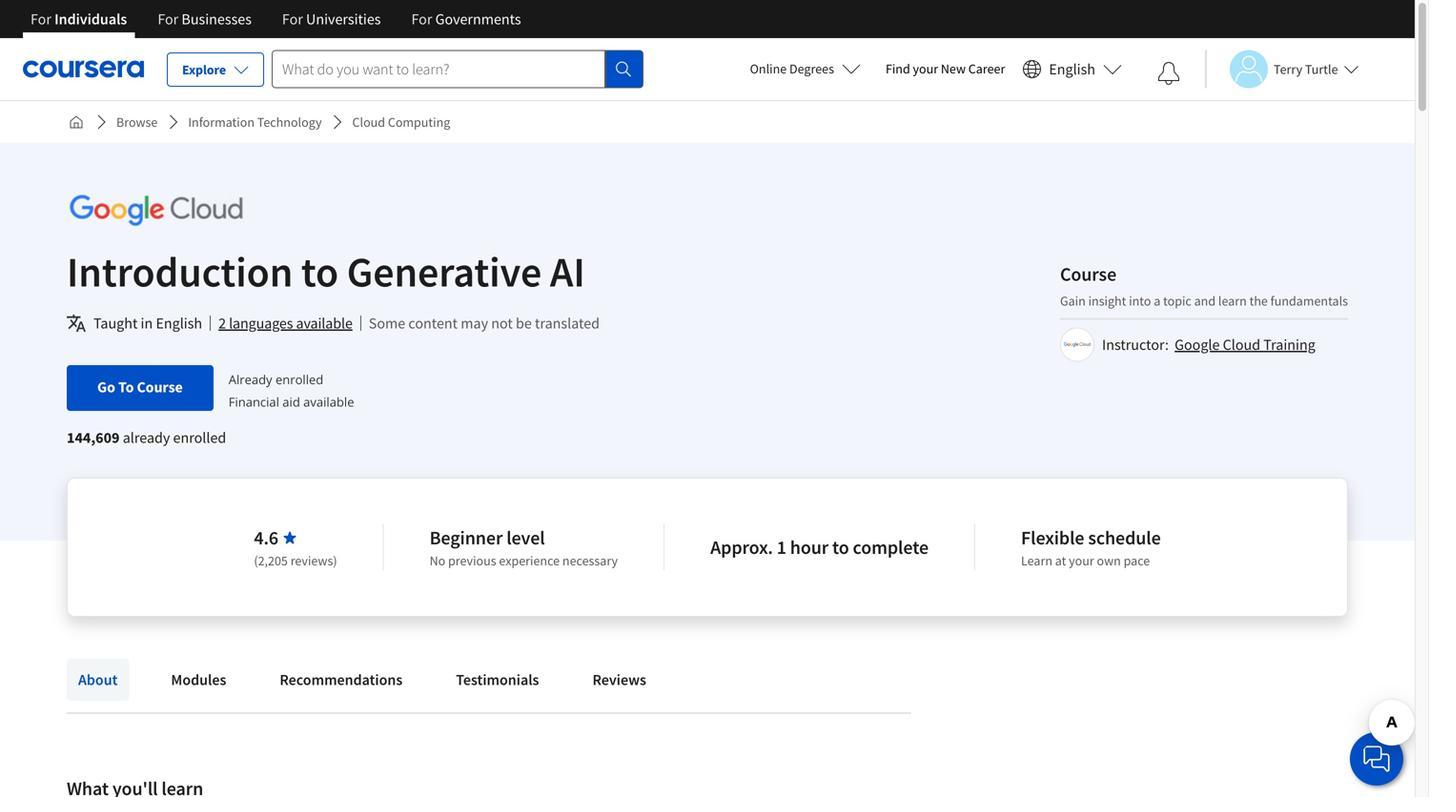 Task type: describe. For each thing, give the bounding box(es) containing it.
necessary
[[563, 552, 618, 569]]

and
[[1194, 292, 1216, 309]]

information
[[188, 113, 255, 131]]

into
[[1129, 292, 1151, 309]]

businesses
[[182, 10, 252, 29]]

terry
[[1274, 61, 1303, 78]]

training
[[1264, 335, 1316, 354]]

be
[[516, 314, 532, 333]]

learn
[[1219, 292, 1247, 309]]

(2,205
[[254, 552, 288, 569]]

coursera image
[[23, 54, 144, 84]]

for for individuals
[[31, 10, 51, 29]]

english button
[[1015, 38, 1130, 100]]

modules link
[[160, 659, 238, 701]]

1 horizontal spatial cloud
[[1223, 335, 1261, 354]]

flexible
[[1021, 526, 1085, 550]]

learn
[[1021, 552, 1053, 569]]

approx. 1 hour to complete
[[710, 535, 929, 559]]

testimonials
[[456, 670, 539, 689]]

144,609 already enrolled
[[67, 428, 226, 447]]

What do you want to learn? text field
[[272, 50, 605, 88]]

0 horizontal spatial your
[[913, 60, 938, 77]]

governments
[[435, 10, 521, 29]]

ai
[[550, 245, 585, 298]]

reviews link
[[581, 659, 658, 701]]

2 languages available button
[[218, 312, 353, 335]]

explore
[[182, 61, 226, 78]]

find
[[886, 60, 910, 77]]

instructor: google cloud training
[[1102, 335, 1316, 354]]

information technology
[[188, 113, 322, 131]]

(2,205 reviews)
[[254, 552, 337, 569]]

course gain insight into a topic and learn the fundamentals
[[1060, 262, 1348, 309]]

google cloud training link
[[1175, 335, 1316, 354]]

schedule
[[1088, 526, 1161, 550]]

1
[[777, 535, 787, 559]]

show notifications image
[[1158, 62, 1180, 85]]

cloud computing
[[352, 113, 450, 131]]

reviews)
[[291, 552, 337, 569]]

your inside flexible schedule learn at your own pace
[[1069, 552, 1094, 569]]

to
[[118, 378, 134, 397]]

terry turtle
[[1274, 61, 1338, 78]]

english inside button
[[1049, 60, 1096, 79]]

some
[[369, 314, 405, 333]]

for governments
[[411, 10, 521, 29]]

content
[[409, 314, 458, 333]]

career
[[969, 60, 1005, 77]]

already
[[229, 371, 272, 388]]

pace
[[1124, 552, 1150, 569]]

instructor:
[[1102, 335, 1169, 354]]

google
[[1175, 335, 1220, 354]]

universities
[[306, 10, 381, 29]]

insight
[[1089, 292, 1127, 309]]

go to course button
[[67, 365, 213, 411]]

modules
[[171, 670, 226, 689]]

banner navigation
[[15, 0, 536, 52]]

taught
[[93, 314, 138, 333]]

previous
[[448, 552, 496, 569]]

computing
[[388, 113, 450, 131]]

degrees
[[790, 60, 834, 77]]

individuals
[[54, 10, 127, 29]]

introduction to generative ai
[[67, 245, 585, 298]]

144,609
[[67, 428, 120, 447]]

online
[[750, 60, 787, 77]]

no
[[430, 552, 446, 569]]

financial aid available button
[[229, 393, 354, 410]]

for businesses
[[158, 10, 252, 29]]

turtle
[[1305, 61, 1338, 78]]

reviews
[[593, 670, 646, 689]]

recommendations link
[[268, 659, 414, 701]]

technology
[[257, 113, 322, 131]]

0 vertical spatial to
[[301, 245, 339, 298]]

topic
[[1163, 292, 1192, 309]]

google cloud training image
[[1063, 330, 1092, 359]]

information technology link
[[181, 105, 329, 139]]

generative
[[347, 245, 542, 298]]

online degrees
[[750, 60, 834, 77]]

for universities
[[282, 10, 381, 29]]

course inside course gain insight into a topic and learn the fundamentals
[[1060, 262, 1117, 286]]



Task type: locate. For each thing, give the bounding box(es) containing it.
1 vertical spatial english
[[156, 314, 202, 333]]

for for governments
[[411, 10, 432, 29]]

your right find on the right
[[913, 60, 938, 77]]

english
[[1049, 60, 1096, 79], [156, 314, 202, 333]]

0 vertical spatial course
[[1060, 262, 1117, 286]]

financial
[[229, 393, 279, 410]]

enrolled up financial aid available button
[[276, 371, 323, 388]]

cloud left computing
[[352, 113, 385, 131]]

introduction
[[67, 245, 293, 298]]

enrolled right already
[[173, 428, 226, 447]]

for left the universities
[[282, 10, 303, 29]]

complete
[[853, 535, 929, 559]]

cloud inside cloud computing "link"
[[352, 113, 385, 131]]

enrolled
[[276, 371, 323, 388], [173, 428, 226, 447]]

available inside button
[[296, 314, 353, 333]]

fundamentals
[[1271, 292, 1348, 309]]

browse
[[116, 113, 158, 131]]

own
[[1097, 552, 1121, 569]]

to right hour
[[832, 535, 849, 559]]

for individuals
[[31, 10, 127, 29]]

home image
[[69, 114, 84, 130]]

cloud right google
[[1223, 335, 1261, 354]]

aid
[[283, 393, 300, 410]]

0 horizontal spatial course
[[137, 378, 183, 397]]

1 for from the left
[[31, 10, 51, 29]]

None search field
[[272, 50, 644, 88]]

hour
[[790, 535, 829, 559]]

course right to
[[137, 378, 183, 397]]

terry turtle button
[[1205, 50, 1359, 88]]

not
[[491, 314, 513, 333]]

may
[[461, 314, 488, 333]]

for for universities
[[282, 10, 303, 29]]

experience
[[499, 552, 560, 569]]

explore button
[[167, 52, 264, 87]]

1 vertical spatial to
[[832, 535, 849, 559]]

0 horizontal spatial to
[[301, 245, 339, 298]]

translated
[[535, 314, 600, 333]]

0 horizontal spatial enrolled
[[173, 428, 226, 447]]

1 vertical spatial available
[[303, 393, 354, 410]]

about link
[[67, 659, 129, 701]]

available down introduction to generative ai
[[296, 314, 353, 333]]

1 horizontal spatial your
[[1069, 552, 1094, 569]]

a
[[1154, 292, 1161, 309]]

cloud
[[352, 113, 385, 131], [1223, 335, 1261, 354]]

approx.
[[710, 535, 773, 559]]

0 vertical spatial your
[[913, 60, 938, 77]]

2 for from the left
[[158, 10, 179, 29]]

some content may not be translated
[[369, 314, 600, 333]]

0 vertical spatial enrolled
[[276, 371, 323, 388]]

0 vertical spatial available
[[296, 314, 353, 333]]

course up gain
[[1060, 262, 1117, 286]]

0 horizontal spatial english
[[156, 314, 202, 333]]

for left businesses
[[158, 10, 179, 29]]

course inside go to course "button"
[[137, 378, 183, 397]]

4.6
[[254, 526, 278, 550]]

available right aid
[[303, 393, 354, 410]]

1 vertical spatial your
[[1069, 552, 1094, 569]]

chat with us image
[[1362, 744, 1392, 774]]

taught in english
[[93, 314, 202, 333]]

already enrolled financial aid available
[[229, 371, 354, 410]]

testimonials link
[[445, 659, 551, 701]]

1 vertical spatial course
[[137, 378, 183, 397]]

browse link
[[109, 105, 165, 139]]

about
[[78, 670, 118, 689]]

0 vertical spatial english
[[1049, 60, 1096, 79]]

for for businesses
[[158, 10, 179, 29]]

3 for from the left
[[282, 10, 303, 29]]

at
[[1055, 552, 1066, 569]]

1 vertical spatial cloud
[[1223, 335, 1261, 354]]

new
[[941, 60, 966, 77]]

cloud computing link
[[345, 105, 458, 139]]

2
[[218, 314, 226, 333]]

english right career
[[1049, 60, 1096, 79]]

1 horizontal spatial enrolled
[[276, 371, 323, 388]]

enrolled inside already enrolled financial aid available
[[276, 371, 323, 388]]

beginner
[[430, 526, 503, 550]]

4 for from the left
[[411, 10, 432, 29]]

find your new career link
[[876, 57, 1015, 81]]

already
[[123, 428, 170, 447]]

available inside already enrolled financial aid available
[[303, 393, 354, 410]]

2 languages available
[[218, 314, 353, 333]]

for left individuals
[[31, 10, 51, 29]]

flexible schedule learn at your own pace
[[1021, 526, 1161, 569]]

go to course
[[97, 378, 183, 397]]

to
[[301, 245, 339, 298], [832, 535, 849, 559]]

1 horizontal spatial to
[[832, 535, 849, 559]]

0 horizontal spatial cloud
[[352, 113, 385, 131]]

go
[[97, 378, 115, 397]]

for
[[31, 10, 51, 29], [158, 10, 179, 29], [282, 10, 303, 29], [411, 10, 432, 29]]

beginner level no previous experience necessary
[[430, 526, 618, 569]]

english right in
[[156, 314, 202, 333]]

course
[[1060, 262, 1117, 286], [137, 378, 183, 397]]

1 horizontal spatial english
[[1049, 60, 1096, 79]]

available
[[296, 314, 353, 333], [303, 393, 354, 410]]

recommendations
[[280, 670, 403, 689]]

1 vertical spatial enrolled
[[173, 428, 226, 447]]

level
[[507, 526, 545, 550]]

gain
[[1060, 292, 1086, 309]]

your right at
[[1069, 552, 1094, 569]]

google cloud image
[[67, 189, 246, 232]]

online degrees button
[[735, 48, 876, 90]]

languages
[[229, 314, 293, 333]]

to up 2 languages available button
[[301, 245, 339, 298]]

find your new career
[[886, 60, 1005, 77]]

the
[[1250, 292, 1268, 309]]

for up what do you want to learn? text field
[[411, 10, 432, 29]]

0 vertical spatial cloud
[[352, 113, 385, 131]]

1 horizontal spatial course
[[1060, 262, 1117, 286]]



Task type: vqa. For each thing, say whether or not it's contained in the screenshot.
For Universities on the left top of the page
yes



